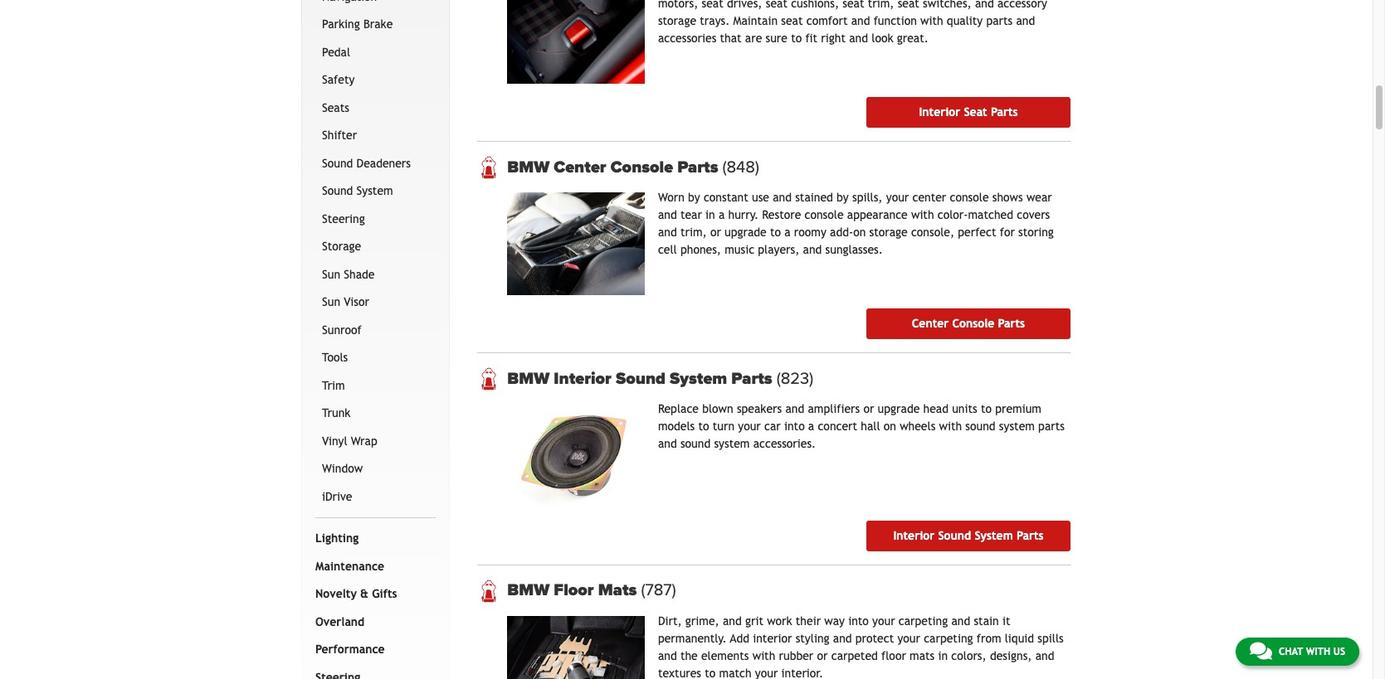 Task type: describe. For each thing, give the bounding box(es) containing it.
and down worn
[[658, 208, 677, 222]]

replace blown speakers and amplifiers or upgrade head units to premium models to turn your car into a concert hall on wheels with sound system parts and sound system accessories.
[[658, 403, 1065, 451]]

upgrade inside worn by constant use and stained by spills, your center console shows wear and tear in a hurry. restore console appearance with color-matched covers and trim, or upgrade to a roomy add-on storage console, perfect for storing cell phones, music players, and sunglasses.
[[725, 226, 767, 239]]

1 vertical spatial a
[[785, 226, 791, 239]]

use
[[752, 191, 769, 204]]

wrap
[[351, 435, 377, 448]]

players,
[[758, 243, 800, 256]]

steering link
[[319, 206, 433, 233]]

bmw for bmw                                                                                    interior sound system parts
[[507, 369, 550, 389]]

and down way
[[833, 632, 852, 646]]

for
[[1000, 226, 1015, 239]]

safety link
[[319, 67, 433, 94]]

chat
[[1279, 647, 1303, 658]]

sunroof
[[322, 324, 362, 337]]

0 vertical spatial carpeting
[[899, 615, 948, 628]]

your up protect
[[872, 615, 895, 628]]

interior for interior seat parts
[[919, 105, 961, 119]]

add-
[[830, 226, 853, 239]]

sunglasses.
[[826, 243, 883, 256]]

bmw for bmw                                                                                    floor mats
[[507, 581, 550, 601]]

way
[[824, 615, 845, 628]]

perfect
[[958, 226, 996, 239]]

concert
[[818, 420, 857, 434]]

steering
[[322, 212, 365, 226]]

1 by from the left
[[688, 191, 700, 204]]

vinyl
[[322, 435, 347, 448]]

matched
[[968, 208, 1013, 222]]

lighting link
[[312, 526, 433, 553]]

sound system
[[322, 185, 393, 198]]

to left turn
[[698, 420, 709, 434]]

us
[[1334, 647, 1345, 658]]

and down spills
[[1036, 650, 1055, 663]]

color-
[[938, 208, 968, 222]]

in inside worn by constant use and stained by spills, your center console shows wear and tear in a hurry. restore console appearance with color-matched covers and trim, or upgrade to a roomy add-on storage console, perfect for storing cell phones, music players, and sunglasses.
[[706, 208, 715, 222]]

or inside replace blown speakers and amplifiers or upgrade head units to premium models to turn your car into a concert hall on wheels with sound system parts and sound system accessories.
[[864, 403, 874, 416]]

add
[[730, 632, 750, 646]]

trunk
[[322, 407, 351, 420]]

restore
[[762, 208, 801, 222]]

cell
[[658, 243, 677, 256]]

performance
[[315, 644, 385, 657]]

and up cell
[[658, 226, 677, 239]]

shows
[[993, 191, 1023, 204]]

spills
[[1038, 632, 1064, 646]]

your right match
[[755, 667, 778, 680]]

dirt,
[[658, 615, 682, 628]]

colors,
[[951, 650, 987, 663]]

and left stain
[[952, 615, 971, 628]]

and down models
[[658, 438, 677, 451]]

idrive
[[322, 490, 352, 504]]

or inside worn by constant use and stained by spills, your center console shows wear and tear in a hurry. restore console appearance with color-matched covers and trim, or upgrade to a roomy add-on storage console, perfect for storing cell phones, music players, and sunglasses.
[[710, 226, 721, 239]]

sun for sun visor
[[322, 296, 340, 309]]

bmw                                                                                    center console parts
[[507, 157, 723, 177]]

your up mats
[[898, 632, 920, 646]]

1 horizontal spatial console
[[950, 191, 989, 204]]

novelty
[[315, 588, 357, 601]]

sound system link
[[319, 178, 433, 206]]

comments image
[[1250, 642, 1272, 662]]

system inside interior subcategories element
[[357, 185, 393, 198]]

1 horizontal spatial system
[[999, 420, 1035, 434]]

your inside worn by constant use and stained by spills, your center console shows wear and tear in a hurry. restore console appearance with color-matched covers and trim, or upgrade to a roomy add-on storage console, perfect for storing cell phones, music players, and sunglasses.
[[886, 191, 909, 204]]

parts inside "link"
[[998, 317, 1025, 331]]

on inside replace blown speakers and amplifiers or upgrade head units to premium models to turn your car into a concert hall on wheels with sound system parts and sound system accessories.
[[884, 420, 896, 434]]

to inside worn by constant use and stained by spills, your center console shows wear and tear in a hurry. restore console appearance with color-matched covers and trim, or upgrade to a roomy add-on storage console, perfect for storing cell phones, music players, and sunglasses.
[[770, 226, 781, 239]]

mats
[[910, 650, 935, 663]]

hurry.
[[728, 208, 759, 222]]

lighting
[[315, 532, 359, 546]]

storage link
[[319, 233, 433, 261]]

stain
[[974, 615, 999, 628]]

bmw for bmw                                                                                    center console parts
[[507, 157, 550, 177]]

0 horizontal spatial sound
[[681, 438, 711, 451]]

appearance
[[847, 208, 908, 222]]

the
[[681, 650, 698, 663]]

1 horizontal spatial sound
[[966, 420, 996, 434]]

novelty & gifts
[[315, 588, 397, 601]]

bmw                                                                                    center console parts link
[[507, 157, 1071, 177]]

liquid
[[1005, 632, 1034, 646]]

1 vertical spatial system
[[670, 369, 727, 389]]

premium
[[995, 403, 1042, 416]]

turn
[[713, 420, 735, 434]]

speakers
[[737, 403, 782, 416]]

safety
[[322, 73, 355, 87]]

from
[[977, 632, 1001, 646]]

interior seat parts
[[919, 105, 1018, 119]]

sound deadeners link
[[319, 150, 433, 178]]

visor
[[344, 296, 369, 309]]

parking brake link
[[319, 11, 433, 39]]

styling
[[796, 632, 830, 646]]

permanently.
[[658, 632, 727, 646]]

chat with us
[[1279, 647, 1345, 658]]

constant
[[704, 191, 749, 204]]

shifter
[[322, 129, 357, 142]]

0 horizontal spatial system
[[714, 438, 750, 451]]

tools link
[[319, 345, 433, 373]]

console,
[[911, 226, 955, 239]]

center console parts
[[912, 317, 1025, 331]]

work
[[767, 615, 792, 628]]

deadeners
[[357, 157, 411, 170]]

with inside replace blown speakers and amplifiers or upgrade head units to premium models to turn your car into a concert hall on wheels with sound system parts and sound system accessories.
[[939, 420, 962, 434]]

trunk link
[[319, 400, 433, 428]]

wear
[[1027, 191, 1052, 204]]

in inside "dirt, grime, and grit work their way into your carpeting and stain it permanently. add interior styling and protect your carpeting from liquid spills and the elements with rubber or carpeted floor mats in colors, designs, and textures to match your interior."
[[938, 650, 948, 663]]

rubber
[[779, 650, 814, 663]]

&
[[360, 588, 368, 601]]

and up textures
[[658, 650, 677, 663]]



Task type: vqa. For each thing, say whether or not it's contained in the screenshot.
your within the Worn by constant use and stained by spills, your center console shows wear and tear in a hurry. Restore console appearance with color-matched covers and trim, or upgrade to a roomy add-on storage console, perfect for storing cell phones, music players, and sunglasses.
yes



Task type: locate. For each thing, give the bounding box(es) containing it.
1 bmw from the top
[[507, 157, 550, 177]]

system down turn
[[714, 438, 750, 451]]

with down units
[[939, 420, 962, 434]]

1 horizontal spatial by
[[837, 191, 849, 204]]

worn
[[658, 191, 685, 204]]

0 horizontal spatial in
[[706, 208, 715, 222]]

0 vertical spatial interior
[[919, 105, 961, 119]]

1 horizontal spatial system
[[670, 369, 727, 389]]

2 horizontal spatial system
[[975, 529, 1013, 543]]

on right the 'hall'
[[884, 420, 896, 434]]

interior.
[[782, 667, 823, 680]]

car
[[764, 420, 781, 434]]

and up add
[[723, 615, 742, 628]]

1 vertical spatial bmw
[[507, 369, 550, 389]]

trim,
[[681, 226, 707, 239]]

sun visor link
[[319, 289, 433, 317]]

trim
[[322, 379, 345, 392]]

idrive link
[[319, 484, 433, 512]]

0 vertical spatial center
[[554, 157, 606, 177]]

their
[[796, 615, 821, 628]]

wheels
[[900, 420, 936, 434]]

0 horizontal spatial or
[[710, 226, 721, 239]]

maintenance link
[[312, 553, 433, 581]]

0 horizontal spatial upgrade
[[725, 226, 767, 239]]

into up accessories.
[[784, 420, 805, 434]]

roomy
[[794, 226, 827, 239]]

0 vertical spatial system
[[999, 420, 1035, 434]]

center console parts thumbnail image image
[[507, 193, 645, 296]]

1 vertical spatial into
[[848, 615, 869, 628]]

and down the 'roomy'
[[803, 243, 822, 256]]

on
[[853, 226, 866, 239], [884, 420, 896, 434]]

to inside "dirt, grime, and grit work their way into your carpeting and stain it permanently. add interior styling and protect your carpeting from liquid spills and the elements with rubber or carpeted floor mats in colors, designs, and textures to match your interior."
[[705, 667, 716, 680]]

designs,
[[990, 650, 1032, 663]]

2 horizontal spatial a
[[808, 420, 814, 434]]

a down restore
[[785, 226, 791, 239]]

0 vertical spatial on
[[853, 226, 866, 239]]

to up players,
[[770, 226, 781, 239]]

into up protect
[[848, 615, 869, 628]]

bmw                                                                                    floor mats link
[[507, 581, 1071, 601]]

0 horizontal spatial into
[[784, 420, 805, 434]]

0 vertical spatial upgrade
[[725, 226, 767, 239]]

elements
[[701, 650, 749, 663]]

a left concert
[[808, 420, 814, 434]]

sun for sun shade
[[322, 268, 340, 281]]

0 horizontal spatial console
[[611, 157, 673, 177]]

or inside "dirt, grime, and grit work their way into your carpeting and stain it permanently. add interior styling and protect your carpeting from liquid spills and the elements with rubber or carpeted floor mats in colors, designs, and textures to match your interior."
[[817, 650, 828, 663]]

2 sun from the top
[[322, 296, 340, 309]]

or
[[710, 226, 721, 239], [864, 403, 874, 416], [817, 650, 828, 663]]

in right tear at the top of page
[[706, 208, 715, 222]]

sound
[[966, 420, 996, 434], [681, 438, 711, 451]]

in right mats
[[938, 650, 948, 663]]

into inside "dirt, grime, and grit work their way into your carpeting and stain it permanently. add interior styling and protect your carpeting from liquid spills and the elements with rubber or carpeted floor mats in colors, designs, and textures to match your interior."
[[848, 615, 869, 628]]

window
[[322, 463, 363, 476]]

1 horizontal spatial console
[[952, 317, 995, 331]]

by left spills,
[[837, 191, 849, 204]]

interior sound system parts
[[893, 529, 1044, 543]]

gifts
[[372, 588, 397, 601]]

on up sunglasses.
[[853, 226, 866, 239]]

with inside the "chat with us" link
[[1306, 647, 1331, 658]]

sun shade
[[322, 268, 375, 281]]

1 horizontal spatial in
[[938, 650, 948, 663]]

music
[[725, 243, 755, 256]]

2 bmw from the top
[[507, 369, 550, 389]]

1 vertical spatial interior
[[554, 369, 612, 389]]

1 vertical spatial or
[[864, 403, 874, 416]]

to
[[770, 226, 781, 239], [981, 403, 992, 416], [698, 420, 709, 434], [705, 667, 716, 680]]

floor
[[882, 650, 906, 663]]

0 horizontal spatial on
[[853, 226, 866, 239]]

phones,
[[681, 243, 721, 256]]

sun visor
[[322, 296, 369, 309]]

0 horizontal spatial center
[[554, 157, 606, 177]]

carpeting up colors,
[[924, 632, 973, 646]]

0 horizontal spatial console
[[805, 208, 844, 222]]

0 vertical spatial bmw
[[507, 157, 550, 177]]

overland link
[[312, 609, 433, 637]]

0 vertical spatial console
[[611, 157, 673, 177]]

system
[[999, 420, 1035, 434], [714, 438, 750, 451]]

storage
[[869, 226, 908, 239]]

1 vertical spatial in
[[938, 650, 948, 663]]

by up tear at the top of page
[[688, 191, 700, 204]]

2 vertical spatial or
[[817, 650, 828, 663]]

bmw                                                                                    floor mats
[[507, 581, 641, 601]]

window link
[[319, 456, 433, 484]]

with inside worn by constant use and stained by spills, your center console shows wear and tear in a hurry. restore console appearance with color-matched covers and trim, or upgrade to a roomy add-on storage console, perfect for storing cell phones, music players, and sunglasses.
[[911, 208, 934, 222]]

trim link
[[319, 373, 433, 400]]

0 vertical spatial console
[[950, 191, 989, 204]]

mats
[[598, 581, 637, 601]]

1 vertical spatial console
[[952, 317, 995, 331]]

or up the 'hall'
[[864, 403, 874, 416]]

with left us on the right bottom of the page
[[1306, 647, 1331, 658]]

novelty & gifts link
[[312, 581, 433, 609]]

2 vertical spatial a
[[808, 420, 814, 434]]

carpeted
[[831, 650, 878, 663]]

center console parts link
[[866, 309, 1071, 340]]

and up restore
[[773, 191, 792, 204]]

or down 'styling'
[[817, 650, 828, 663]]

sun left the visor
[[322, 296, 340, 309]]

0 vertical spatial system
[[357, 185, 393, 198]]

upgrade down hurry.
[[725, 226, 767, 239]]

sun shade link
[[319, 261, 433, 289]]

with down center
[[911, 208, 934, 222]]

system down premium
[[999, 420, 1035, 434]]

stained
[[795, 191, 833, 204]]

parking brake
[[322, 18, 393, 31]]

head
[[923, 403, 949, 416]]

tools
[[322, 351, 348, 365]]

pedal link
[[319, 39, 433, 67]]

grit
[[745, 615, 764, 628]]

to down elements
[[705, 667, 716, 680]]

center inside "link"
[[912, 317, 949, 331]]

0 horizontal spatial by
[[688, 191, 700, 204]]

0 vertical spatial or
[[710, 226, 721, 239]]

console inside "link"
[[952, 317, 995, 331]]

2 vertical spatial interior
[[893, 529, 935, 543]]

it
[[1003, 615, 1011, 628]]

1 vertical spatial on
[[884, 420, 896, 434]]

1 vertical spatial system
[[714, 438, 750, 451]]

your down speakers
[[738, 420, 761, 434]]

3 bmw from the top
[[507, 581, 550, 601]]

interior subcategories element
[[315, 0, 436, 519]]

system
[[357, 185, 393, 198], [670, 369, 727, 389], [975, 529, 1013, 543]]

1 vertical spatial carpeting
[[924, 632, 973, 646]]

0 horizontal spatial a
[[719, 208, 725, 222]]

2 vertical spatial system
[[975, 529, 1013, 543]]

sound
[[322, 157, 353, 170], [322, 185, 353, 198], [616, 369, 666, 389], [938, 529, 971, 543]]

1 horizontal spatial center
[[912, 317, 949, 331]]

sound down units
[[966, 420, 996, 434]]

or right the trim,
[[710, 226, 721, 239]]

to right units
[[981, 403, 992, 416]]

0 vertical spatial sun
[[322, 268, 340, 281]]

on inside worn by constant use and stained by spills, your center console shows wear and tear in a hurry. restore console appearance with color-matched covers and trim, or upgrade to a roomy add-on storage console, perfect for storing cell phones, music players, and sunglasses.
[[853, 226, 866, 239]]

sound down models
[[681, 438, 711, 451]]

spills,
[[852, 191, 883, 204]]

storage
[[322, 240, 361, 253]]

vinyl wrap
[[322, 435, 377, 448]]

0 horizontal spatial system
[[357, 185, 393, 198]]

shade
[[344, 268, 375, 281]]

1 horizontal spatial a
[[785, 226, 791, 239]]

dirt, grime, and grit work their way into your carpeting and stain it permanently. add interior styling and protect your carpeting from liquid spills and the elements with rubber or carpeted floor mats in colors, designs, and textures to match your interior.
[[658, 615, 1064, 680]]

interior seat parts thumbnail image image
[[507, 0, 645, 84]]

1 horizontal spatial into
[[848, 615, 869, 628]]

0 vertical spatial in
[[706, 208, 715, 222]]

1 horizontal spatial on
[[884, 420, 896, 434]]

protect
[[856, 632, 894, 646]]

into inside replace blown speakers and amplifiers or upgrade head units to premium models to turn your car into a concert hall on wheels with sound system parts and sound system accessories.
[[784, 420, 805, 434]]

interior
[[919, 105, 961, 119], [554, 369, 612, 389], [893, 529, 935, 543]]

0 vertical spatial sound
[[966, 420, 996, 434]]

1 vertical spatial sun
[[322, 296, 340, 309]]

carpeting
[[899, 615, 948, 628], [924, 632, 973, 646]]

2 horizontal spatial or
[[864, 403, 874, 416]]

accessories.
[[753, 438, 816, 451]]

console down the stained
[[805, 208, 844, 222]]

brake
[[363, 18, 393, 31]]

floor mats thumbnail image image
[[507, 617, 645, 680]]

into
[[784, 420, 805, 434], [848, 615, 869, 628]]

performance link
[[312, 637, 433, 665]]

bmw                                                                                    interior sound system parts link
[[507, 369, 1071, 389]]

2 vertical spatial bmw
[[507, 581, 550, 601]]

floor
[[554, 581, 594, 601]]

seats link
[[319, 94, 433, 122]]

1 vertical spatial console
[[805, 208, 844, 222]]

blown
[[702, 403, 733, 416]]

your up appearance
[[886, 191, 909, 204]]

0 vertical spatial into
[[784, 420, 805, 434]]

and down "bmw                                                                                    interior sound system parts" link
[[786, 403, 804, 416]]

maintenance
[[315, 560, 384, 573]]

1 sun from the top
[[322, 268, 340, 281]]

interior sound system parts thumbnail image image
[[507, 405, 645, 508]]

center
[[913, 191, 946, 204]]

console up color-
[[950, 191, 989, 204]]

1 horizontal spatial or
[[817, 650, 828, 663]]

2 by from the left
[[837, 191, 849, 204]]

with inside "dirt, grime, and grit work their way into your carpeting and stain it permanently. add interior styling and protect your carpeting from liquid spills and the elements with rubber or carpeted floor mats in colors, designs, and textures to match your interior."
[[753, 650, 776, 663]]

your inside replace blown speakers and amplifiers or upgrade head units to premium models to turn your car into a concert hall on wheels with sound system parts and sound system accessories.
[[738, 420, 761, 434]]

carpeting up mats
[[899, 615, 948, 628]]

replace
[[658, 403, 699, 416]]

1 vertical spatial upgrade
[[878, 403, 920, 416]]

1 horizontal spatial upgrade
[[878, 403, 920, 416]]

a down constant on the top right
[[719, 208, 725, 222]]

upgrade inside replace blown speakers and amplifiers or upgrade head units to premium models to turn your car into a concert hall on wheels with sound system parts and sound system accessories.
[[878, 403, 920, 416]]

upgrade up wheels
[[878, 403, 920, 416]]

with down interior
[[753, 650, 776, 663]]

0 vertical spatial a
[[719, 208, 725, 222]]

grime,
[[685, 615, 719, 628]]

a inside replace blown speakers and amplifiers or upgrade head units to premium models to turn your car into a concert hall on wheels with sound system parts and sound system accessories.
[[808, 420, 814, 434]]

1 vertical spatial center
[[912, 317, 949, 331]]

parts
[[1038, 420, 1065, 434]]

1 vertical spatial sound
[[681, 438, 711, 451]]

hall
[[861, 420, 880, 434]]

covers
[[1017, 208, 1050, 222]]

amplifiers
[[808, 403, 860, 416]]

interior
[[753, 632, 792, 646]]

interior for interior sound system parts
[[893, 529, 935, 543]]

sun left shade
[[322, 268, 340, 281]]

interior seat parts link
[[866, 97, 1071, 128]]

pedal
[[322, 45, 350, 59]]



